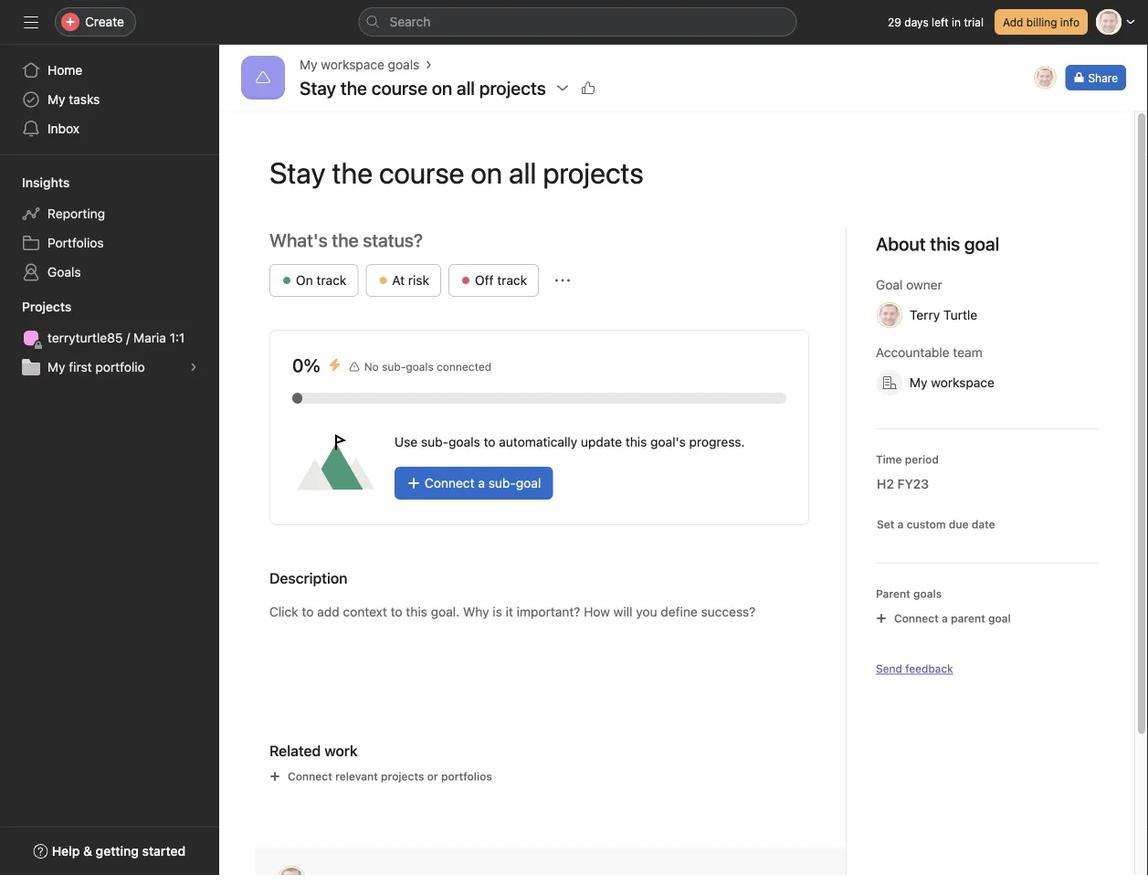 Task type: vqa. For each thing, say whether or not it's contained in the screenshot.
track
yes



Task type: describe. For each thing, give the bounding box(es) containing it.
no
[[364, 360, 379, 373]]

billing
[[1027, 16, 1058, 28]]

goal
[[876, 277, 903, 292]]

description
[[270, 570, 348, 587]]

show options image
[[555, 80, 570, 95]]

terryturtle85 / maria 1:1 link
[[11, 323, 208, 353]]

due
[[949, 518, 969, 531]]

goals for use sub-goals to automatically update this goal's progress.
[[449, 434, 480, 450]]

home
[[48, 63, 82, 78]]

create button
[[55, 7, 136, 37]]

workspace for my workspace
[[931, 375, 995, 390]]

h2 fy23 button
[[865, 468, 959, 501]]

help & getting started
[[52, 844, 186, 859]]

team
[[953, 345, 983, 360]]

to
[[484, 434, 496, 450]]

search
[[390, 14, 431, 29]]

parent
[[876, 588, 911, 600]]

a for custom
[[898, 518, 904, 531]]

feedback
[[906, 662, 954, 675]]

what's
[[270, 229, 328, 251]]

terry turtle button
[[869, 299, 1008, 332]]

goals up connect a parent goal button
[[914, 588, 942, 600]]

portfolios
[[48, 235, 104, 250]]

date
[[972, 518, 996, 531]]

projects element
[[0, 291, 219, 386]]

my first portfolio link
[[11, 353, 208, 382]]

progress.
[[689, 434, 745, 450]]

about this goal
[[876, 233, 1000, 254]]

share
[[1089, 71, 1118, 84]]

insights element
[[0, 166, 219, 291]]

getting
[[96, 844, 139, 859]]

connect a parent goal
[[895, 612, 1011, 625]]

started
[[142, 844, 186, 859]]

first
[[69, 360, 92, 375]]

projects
[[381, 770, 424, 783]]

connect a parent goal button
[[868, 606, 1019, 631]]

set a custom due date button
[[873, 515, 1000, 534]]

my workspace button
[[869, 366, 1025, 399]]

accountable
[[876, 345, 950, 360]]

at
[[392, 273, 405, 288]]

send feedback link
[[876, 661, 954, 677]]

automatically
[[499, 434, 578, 450]]

days
[[905, 16, 929, 28]]

owner
[[907, 277, 943, 292]]

course
[[372, 77, 428, 98]]

my for my workspace
[[910, 375, 928, 390]]

tasks
[[69, 92, 100, 107]]

inbox link
[[11, 114, 208, 143]]

the
[[341, 77, 367, 98]]

the status?
[[332, 229, 423, 251]]

set
[[877, 518, 895, 531]]

sub- inside 'button'
[[489, 476, 516, 491]]

a for sub-
[[478, 476, 485, 491]]

1:1
[[170, 330, 185, 345]]

more actions image
[[556, 273, 570, 288]]

insights
[[22, 175, 70, 190]]

my workspace goals
[[300, 57, 420, 72]]

period
[[905, 453, 939, 466]]

goals link
[[11, 258, 208, 287]]

0 likes. click to like this task image
[[581, 80, 596, 95]]

off
[[475, 273, 494, 288]]

or
[[427, 770, 438, 783]]

fy23
[[898, 477, 929, 492]]

at risk button
[[366, 264, 441, 297]]

on track button
[[270, 264, 358, 297]]

add billing info
[[1003, 16, 1080, 28]]

help & getting started button
[[22, 835, 198, 868]]

goal for connect a parent goal
[[989, 612, 1011, 625]]

my tasks
[[48, 92, 100, 107]]

goal owner
[[876, 277, 943, 292]]

time
[[876, 453, 902, 466]]

turtle
[[944, 307, 978, 323]]

use sub-goals to automatically update this goal's progress.
[[395, 434, 745, 450]]

update
[[581, 434, 622, 450]]

goals
[[48, 265, 81, 280]]

share button
[[1066, 65, 1127, 90]]



Task type: locate. For each thing, give the bounding box(es) containing it.
connect for parent goals
[[895, 612, 939, 625]]

0 horizontal spatial a
[[478, 476, 485, 491]]

search list box
[[359, 7, 797, 37]]

track inside on track button
[[317, 273, 347, 288]]

track
[[317, 273, 347, 288], [497, 273, 527, 288]]

0 horizontal spatial sub-
[[382, 360, 406, 373]]

my workspace
[[910, 375, 995, 390]]

2 vertical spatial connect
[[288, 770, 332, 783]]

insights button
[[0, 174, 70, 192]]

a left parent
[[942, 612, 948, 625]]

2 vertical spatial sub-
[[489, 476, 516, 491]]

connect inside connect a parent goal button
[[895, 612, 939, 625]]

2 horizontal spatial a
[[942, 612, 948, 625]]

1 horizontal spatial workspace
[[931, 375, 995, 390]]

Goal name text field
[[255, 140, 1099, 206]]

parent goals
[[876, 588, 942, 600]]

projects
[[22, 299, 72, 314]]

workspace up the the
[[321, 57, 385, 72]]

a inside 'button'
[[478, 476, 485, 491]]

this goal
[[930, 233, 1000, 254]]

track right 'off'
[[497, 273, 527, 288]]

relevant
[[335, 770, 378, 783]]

&
[[83, 844, 92, 859]]

portfolio
[[95, 360, 145, 375]]

0 horizontal spatial goal
[[516, 476, 541, 491]]

goals
[[388, 57, 420, 72], [406, 360, 434, 373], [449, 434, 480, 450], [914, 588, 942, 600]]

sub-
[[382, 360, 406, 373], [421, 434, 449, 450], [489, 476, 516, 491]]

connect a sub-goal button
[[395, 467, 553, 500]]

0 horizontal spatial workspace
[[321, 57, 385, 72]]

set a custom due date
[[877, 518, 996, 531]]

sub- right no
[[382, 360, 406, 373]]

reporting link
[[11, 199, 208, 228]]

my inside projects element
[[48, 360, 65, 375]]

1 vertical spatial goal
[[989, 612, 1011, 625]]

sub- right use
[[421, 434, 449, 450]]

0 horizontal spatial track
[[317, 273, 347, 288]]

on track
[[296, 273, 347, 288]]

0 vertical spatial workspace
[[321, 57, 385, 72]]

goal inside button
[[989, 612, 1011, 625]]

track inside off track button
[[497, 273, 527, 288]]

accountable team
[[876, 345, 983, 360]]

my
[[300, 57, 318, 72], [48, 92, 65, 107], [48, 360, 65, 375], [910, 375, 928, 390]]

my left "tasks" on the top left of the page
[[48, 92, 65, 107]]

my for my tasks
[[48, 92, 65, 107]]

/
[[126, 330, 130, 345]]

1 vertical spatial workspace
[[931, 375, 995, 390]]

in
[[952, 16, 961, 28]]

sub- for use
[[421, 434, 449, 450]]

my first portfolio
[[48, 360, 145, 375]]

on
[[432, 77, 453, 98]]

1 vertical spatial connect
[[895, 612, 939, 625]]

1 horizontal spatial sub-
[[421, 434, 449, 450]]

connected
[[437, 360, 492, 373]]

goal inside 'button'
[[516, 476, 541, 491]]

goals for no sub-goals connected
[[406, 360, 434, 373]]

1 horizontal spatial track
[[497, 273, 527, 288]]

terry turtle
[[910, 307, 978, 323]]

1 horizontal spatial goal
[[989, 612, 1011, 625]]

goals left connected
[[406, 360, 434, 373]]

a for parent
[[942, 612, 948, 625]]

stay
[[300, 77, 336, 98]]

send
[[876, 662, 903, 675]]

add billing info button
[[995, 9, 1088, 35]]

my tasks link
[[11, 85, 208, 114]]

workspace
[[321, 57, 385, 72], [931, 375, 995, 390]]

create
[[85, 14, 124, 29]]

0 vertical spatial goal
[[516, 476, 541, 491]]

connect relevant projects or portfolios
[[288, 770, 492, 783]]

no sub-goals connected
[[364, 360, 492, 373]]

goal
[[516, 476, 541, 491], [989, 612, 1011, 625]]

terryturtle85 / maria 1:1
[[48, 330, 185, 345]]

goals up course
[[388, 57, 420, 72]]

on
[[296, 273, 313, 288]]

1 vertical spatial a
[[898, 518, 904, 531]]

goal down automatically
[[516, 476, 541, 491]]

terryturtle85
[[48, 330, 123, 345]]

my workspace goals link
[[300, 55, 420, 75]]

a right set
[[898, 518, 904, 531]]

at risk
[[392, 273, 429, 288]]

sub- down to
[[489, 476, 516, 491]]

1 track from the left
[[317, 273, 347, 288]]

29 days left in trial
[[888, 16, 984, 28]]

track right on
[[317, 273, 347, 288]]

0 vertical spatial a
[[478, 476, 485, 491]]

use
[[395, 434, 418, 450]]

projects button
[[0, 298, 72, 316]]

goals left to
[[449, 434, 480, 450]]

1 horizontal spatial a
[[898, 518, 904, 531]]

send feedback
[[876, 662, 954, 675]]

0 vertical spatial sub-
[[382, 360, 406, 373]]

my left the 'first'
[[48, 360, 65, 375]]

portfolios
[[441, 770, 492, 783]]

a down to
[[478, 476, 485, 491]]

2 horizontal spatial connect
[[895, 612, 939, 625]]

0 horizontal spatial connect
[[288, 770, 332, 783]]

connect for use sub-goals to automatically update this goal's progress.
[[425, 476, 475, 491]]

inbox
[[48, 121, 80, 136]]

my inside global element
[[48, 92, 65, 107]]

1 vertical spatial sub-
[[421, 434, 449, 450]]

workspace down 'team'
[[931, 375, 995, 390]]

h2 fy23
[[877, 477, 929, 492]]

trial
[[964, 16, 984, 28]]

29
[[888, 16, 902, 28]]

connect for related work
[[288, 770, 332, 783]]

left
[[932, 16, 949, 28]]

workspace for my workspace goals
[[321, 57, 385, 72]]

add
[[1003, 16, 1024, 28]]

search button
[[359, 7, 797, 37]]

goal right parent
[[989, 612, 1011, 625]]

my for my workspace goals
[[300, 57, 318, 72]]

all projects
[[457, 77, 546, 98]]

tt
[[1039, 71, 1053, 84]]

2 track from the left
[[497, 273, 527, 288]]

portfolios link
[[11, 228, 208, 258]]

track for on track
[[317, 273, 347, 288]]

reporting
[[48, 206, 105, 221]]

home link
[[11, 56, 208, 85]]

connect inside connect relevant projects or portfolios button
[[288, 770, 332, 783]]

tt button
[[1033, 65, 1058, 90]]

connect
[[425, 476, 475, 491], [895, 612, 939, 625], [288, 770, 332, 783]]

connect relevant projects or portfolios button
[[261, 764, 501, 789]]

this
[[626, 434, 647, 450]]

global element
[[0, 45, 219, 154]]

workspace inside dropdown button
[[931, 375, 995, 390]]

2 horizontal spatial sub-
[[489, 476, 516, 491]]

goals for my workspace goals
[[388, 57, 420, 72]]

goal for connect a sub-goal
[[516, 476, 541, 491]]

a
[[478, 476, 485, 491], [898, 518, 904, 531], [942, 612, 948, 625]]

custom
[[907, 518, 946, 531]]

my down accountable
[[910, 375, 928, 390]]

sub- for no
[[382, 360, 406, 373]]

my for my first portfolio
[[48, 360, 65, 375]]

1 horizontal spatial connect
[[425, 476, 475, 491]]

my inside dropdown button
[[910, 375, 928, 390]]

my up stay
[[300, 57, 318, 72]]

info
[[1061, 16, 1080, 28]]

related work
[[270, 742, 358, 760]]

connect inside connect a sub-goal 'button'
[[425, 476, 475, 491]]

what's the status?
[[270, 229, 423, 251]]

stay the course on all projects
[[300, 77, 546, 98]]

parent
[[951, 612, 986, 625]]

goal's
[[651, 434, 686, 450]]

see details, my first portfolio image
[[188, 362, 199, 373]]

2 vertical spatial a
[[942, 612, 948, 625]]

help
[[52, 844, 80, 859]]

maria
[[134, 330, 166, 345]]

h2
[[877, 477, 894, 492]]

time period
[[876, 453, 939, 466]]

track for off track
[[497, 273, 527, 288]]

hide sidebar image
[[24, 15, 38, 29]]

0 vertical spatial connect
[[425, 476, 475, 491]]



